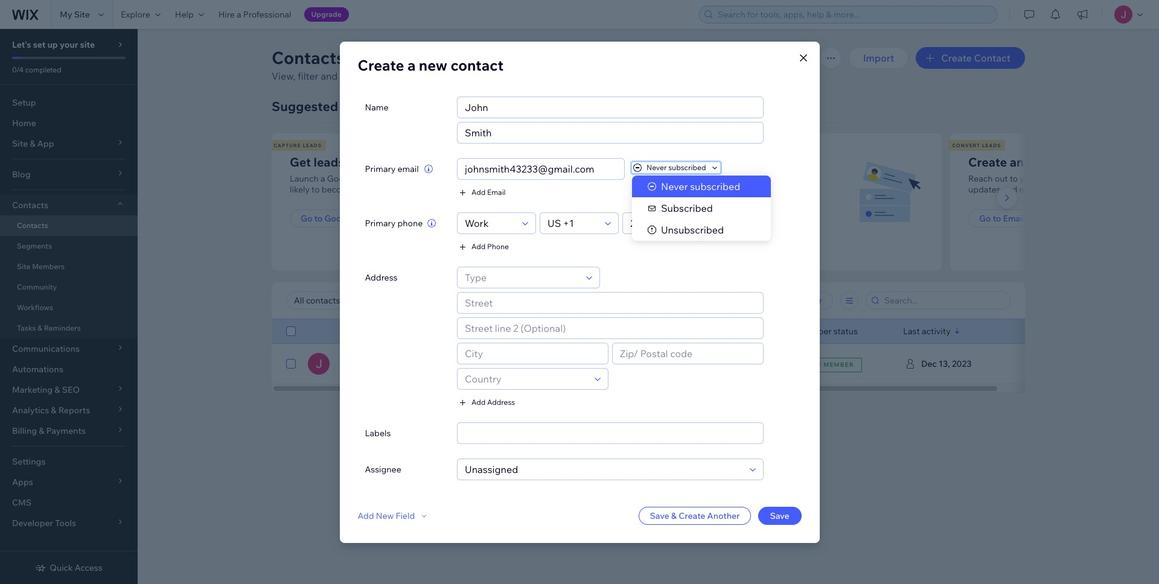 Task type: describe. For each thing, give the bounding box(es) containing it.
& for create
[[671, 511, 677, 521]]

import button
[[849, 47, 909, 69]]

leads for create
[[982, 143, 1001, 149]]

last
[[903, 326, 920, 337]]

newsletters,
[[1106, 173, 1154, 184]]

hire a professional
[[218, 9, 291, 20]]

convert leads
[[953, 143, 1001, 149]]

google inside button
[[325, 213, 354, 224]]

dec
[[922, 359, 937, 370]]

0 horizontal spatial contact
[[451, 56, 504, 74]]

quick access
[[50, 563, 102, 574]]

setup
[[12, 97, 36, 108]]

tasks
[[17, 324, 36, 333]]

customers
[[449, 70, 496, 82]]

upgrade button
[[304, 7, 349, 22]]

create for create an email campaign reach out to your subscribers with newsletters, updates and more.
[[969, 155, 1007, 170]]

primary email
[[365, 163, 419, 174]]

my
[[60, 9, 72, 20]]

grow
[[629, 155, 660, 170]]

completed
[[25, 65, 61, 74]]

community
[[17, 283, 57, 292]]

never subscribed for never subscribed option
[[661, 180, 741, 192]]

status
[[834, 326, 858, 337]]

1 horizontal spatial and
[[498, 70, 515, 82]]

never for never subscribed option
[[661, 180, 688, 192]]

grow your contact list add contacts by importing them via gmail or a csv file.
[[629, 155, 811, 195]]

importing
[[695, 173, 734, 184]]

settings
[[12, 457, 46, 467]]

workflows
[[17, 303, 53, 312]]

list box containing never subscribed
[[632, 175, 771, 241]]

site member
[[806, 361, 854, 369]]

automations
[[12, 364, 63, 375]]

contacts link
[[0, 216, 138, 236]]

get
[[290, 155, 311, 170]]

a inside grow your contact list add contacts by importing them via gmail or a csv file.
[[807, 173, 811, 184]]

activity
[[922, 326, 951, 337]]

go to email marketing
[[979, 213, 1068, 224]]

subscribed for never subscribed button
[[669, 163, 706, 172]]

get
[[613, 143, 625, 149]]

get leads with google ads launch a google ads campaign to target people likely to become leads.
[[290, 155, 480, 195]]

Zip/ Postal code field
[[616, 343, 759, 364]]

your inside create an email campaign reach out to your subscribers with newsletters, updates and more.
[[1020, 173, 1038, 184]]

site
[[80, 39, 95, 50]]

add address button
[[457, 397, 515, 408]]

settings link
[[0, 452, 138, 472]]

community link
[[0, 277, 138, 298]]

labels
[[365, 428, 391, 439]]

Phone field
[[627, 213, 759, 233]]

primary phone
[[365, 218, 423, 229]]

to left target on the top left of the page
[[416, 173, 424, 184]]

leads
[[314, 155, 345, 170]]

contacts inside "button"
[[669, 213, 705, 224]]

contacts view, filter and manage all of your site's customers and leads.
[[272, 47, 546, 82]]

up
[[47, 39, 58, 50]]

campaign inside get leads with google ads launch a google ads campaign to target people likely to become leads.
[[375, 173, 414, 184]]

phone
[[487, 242, 509, 251]]

members
[[32, 262, 65, 271]]

0/4
[[12, 65, 24, 74]]

suggested
[[272, 98, 338, 114]]

0 vertical spatial site
[[74, 9, 90, 20]]

phone
[[398, 218, 423, 229]]

your inside grow your contact list add contacts by importing them via gmail or a csv file.
[[663, 155, 689, 170]]

with inside create an email campaign reach out to your subscribers with newsletters, updates and more.
[[1088, 173, 1104, 184]]

launch
[[290, 173, 319, 184]]

site for site members
[[17, 262, 30, 271]]

or
[[797, 173, 805, 184]]

with inside get leads with google ads launch a google ads campaign to target people likely to become leads.
[[347, 155, 372, 170]]

tasks & reminders link
[[0, 318, 138, 339]]

capture
[[274, 143, 301, 149]]

professional
[[243, 9, 291, 20]]

create a new contact
[[358, 56, 504, 74]]

add phone button
[[457, 241, 509, 252]]

leads for get
[[303, 143, 322, 149]]

ads inside button
[[356, 213, 371, 224]]

help
[[175, 9, 194, 20]]

1 type field from the top
[[461, 213, 519, 233]]

quick access button
[[35, 563, 102, 574]]

list containing get leads with google ads
[[270, 133, 1159, 271]]

filter button
[[780, 292, 833, 310]]

2 type field from the top
[[461, 267, 583, 288]]

save for save & create another
[[650, 511, 670, 521]]

Search for tools, apps, help & more... field
[[714, 6, 993, 23]]

unsubscribed
[[661, 224, 724, 236]]

0 vertical spatial member
[[798, 326, 832, 337]]

email inside "button"
[[487, 188, 506, 197]]

subscribers
[[1040, 173, 1086, 184]]

add phone
[[472, 242, 509, 251]]

convert
[[953, 143, 981, 149]]

Last name field
[[461, 122, 759, 143]]

james.peterson1902@gmail.com
[[483, 359, 614, 370]]

1 vertical spatial ads
[[358, 173, 373, 184]]

set
[[33, 39, 46, 50]]

address inside button
[[487, 398, 515, 407]]

create contact
[[942, 52, 1011, 64]]

file.
[[649, 184, 662, 195]]

add for add address
[[472, 398, 486, 407]]

csv
[[629, 184, 647, 195]]

reach
[[969, 173, 993, 184]]

name
[[365, 102, 389, 113]]

import contacts button
[[629, 210, 716, 228]]

them
[[736, 173, 757, 184]]

Street field
[[461, 293, 759, 313]]

setup link
[[0, 92, 138, 113]]

email inside create an email campaign reach out to your subscribers with newsletters, updates and more.
[[1027, 155, 1058, 170]]

via
[[759, 173, 770, 184]]

an
[[1010, 155, 1024, 170]]

0 horizontal spatial and
[[321, 70, 338, 82]]

home link
[[0, 113, 138, 133]]

2023
[[952, 359, 972, 370]]

workflows link
[[0, 298, 138, 318]]

more.
[[1020, 184, 1042, 195]]

import contacts
[[640, 213, 705, 224]]

you
[[362, 98, 384, 114]]



Task type: vqa. For each thing, say whether or not it's contained in the screenshot.
2nd LEADS from right
yes



Task type: locate. For each thing, give the bounding box(es) containing it.
new
[[419, 56, 448, 74]]

add new field
[[358, 511, 415, 521]]

add inside button
[[472, 398, 486, 407]]

your up contacts
[[663, 155, 689, 170]]

ads right 'become'
[[358, 173, 373, 184]]

save & create another
[[650, 511, 740, 521]]

ads left phone at the top of the page
[[356, 213, 371, 224]]

contact inside grow your contact list add contacts by importing them via gmail or a csv file.
[[692, 155, 736, 170]]

go for get
[[301, 213, 313, 224]]

& left another
[[671, 511, 677, 521]]

1 save from the left
[[650, 511, 670, 521]]

1 horizontal spatial leads
[[982, 143, 1001, 149]]

leads right convert
[[982, 143, 1001, 149]]

1 horizontal spatial campaign
[[1061, 155, 1118, 170]]

never subscribed for never subscribed button
[[647, 163, 706, 172]]

campaign up subscribers
[[1061, 155, 1118, 170]]

1 horizontal spatial contact
[[692, 155, 736, 170]]

1 vertical spatial never
[[661, 180, 688, 192]]

0 vertical spatial never subscribed
[[647, 163, 706, 172]]

leads. inside get leads with google ads launch a google ads campaign to target people likely to become leads.
[[356, 184, 379, 195]]

Street line 2 (Optional) field
[[461, 318, 759, 338]]

1 horizontal spatial go
[[979, 213, 991, 224]]

import inside import button
[[863, 52, 895, 64]]

assignee
[[365, 464, 401, 475]]

create left another
[[679, 511, 706, 521]]

0 horizontal spatial with
[[347, 155, 372, 170]]

contact right site's
[[451, 56, 504, 74]]

create inside create an email campaign reach out to your subscribers with newsletters, updates and more.
[[969, 155, 1007, 170]]

0 vertical spatial email
[[487, 188, 506, 197]]

and right filter
[[321, 70, 338, 82]]

2 vertical spatial email
[[483, 326, 505, 337]]

0 vertical spatial leads.
[[518, 70, 544, 82]]

people
[[452, 173, 480, 184]]

google down name
[[375, 155, 418, 170]]

member
[[798, 326, 832, 337], [824, 361, 854, 369]]

suggested for you
[[272, 98, 384, 114]]

list
[[270, 133, 1159, 271]]

tasks & reminders
[[17, 324, 81, 333]]

campaign inside create an email campaign reach out to your subscribers with newsletters, updates and more.
[[1061, 155, 1118, 170]]

with right leads
[[347, 155, 372, 170]]

likely
[[290, 184, 310, 195]]

0 vertical spatial with
[[347, 155, 372, 170]]

type field down phone
[[461, 267, 583, 288]]

0 vertical spatial contact
[[451, 56, 504, 74]]

site members
[[17, 262, 65, 271]]

0 horizontal spatial save
[[650, 511, 670, 521]]

view,
[[272, 70, 296, 82]]

subscribed inside option
[[690, 180, 741, 192]]

add down people
[[472, 188, 486, 197]]

and left more.
[[1003, 184, 1018, 195]]

First name field
[[461, 97, 759, 117]]

1 vertical spatial member
[[824, 361, 854, 369]]

never subscribed up the by
[[647, 163, 706, 172]]

member down status
[[824, 361, 854, 369]]

capture leads
[[274, 143, 322, 149]]

1 horizontal spatial email
[[1027, 155, 1058, 170]]

sidebar element
[[0, 29, 138, 585]]

import down file.
[[640, 213, 667, 224]]

2 save from the left
[[770, 511, 790, 521]]

leads. right customers
[[518, 70, 544, 82]]

go down "likely"
[[301, 213, 313, 224]]

member left status
[[798, 326, 832, 337]]

Code field
[[544, 213, 601, 233]]

contacts inside contacts view, filter and manage all of your site's customers and leads.
[[272, 47, 345, 68]]

site down member status
[[806, 361, 822, 369]]

contacts
[[645, 143, 677, 149]]

more
[[626, 143, 644, 149]]

home
[[12, 118, 36, 129]]

0 vertical spatial type field
[[461, 213, 519, 233]]

with right subscribers
[[1088, 173, 1104, 184]]

never subscribed inside option
[[661, 180, 741, 192]]

import for import
[[863, 52, 895, 64]]

to down 'become'
[[314, 213, 323, 224]]

add address
[[472, 398, 515, 407]]

save
[[650, 511, 670, 521], [770, 511, 790, 521]]

subscribed
[[661, 202, 713, 214]]

0 vertical spatial google
[[375, 155, 418, 170]]

0 horizontal spatial &
[[37, 324, 42, 333]]

0 vertical spatial ads
[[420, 155, 443, 170]]

0 horizontal spatial site
[[17, 262, 30, 271]]

1 vertical spatial never subscribed
[[661, 180, 741, 192]]

2 vertical spatial site
[[806, 361, 822, 369]]

1 vertical spatial email
[[1003, 213, 1025, 224]]

site down segments
[[17, 262, 30, 271]]

upgrade
[[311, 10, 342, 19]]

list
[[739, 155, 757, 170]]

for
[[341, 98, 359, 114]]

site right my
[[74, 9, 90, 20]]

contacts inside "dropdown button"
[[12, 200, 48, 211]]

None field
[[469, 423, 759, 444], [461, 459, 746, 480], [469, 423, 759, 444], [461, 459, 746, 480]]

a right of
[[408, 56, 416, 74]]

0 vertical spatial campaign
[[1061, 155, 1118, 170]]

2 vertical spatial ads
[[356, 213, 371, 224]]

create up reach
[[969, 155, 1007, 170]]

a
[[237, 9, 241, 20], [408, 56, 416, 74], [321, 173, 325, 184], [807, 173, 811, 184]]

list box
[[632, 175, 771, 241]]

hire a professional link
[[211, 0, 299, 29]]

1 horizontal spatial &
[[671, 511, 677, 521]]

0/4 completed
[[12, 65, 61, 74]]

get more contacts
[[613, 143, 677, 149]]

primary right leads
[[365, 163, 396, 174]]

0 vertical spatial import
[[863, 52, 895, 64]]

address down "country" field
[[487, 398, 515, 407]]

save button
[[758, 507, 802, 525]]

james peterson image
[[308, 353, 330, 375]]

email down 'email' field
[[487, 188, 506, 197]]

& for reminders
[[37, 324, 42, 333]]

site for site member
[[806, 361, 822, 369]]

leads. inside contacts view, filter and manage all of your site's customers and leads.
[[518, 70, 544, 82]]

address up unsaved view field
[[365, 272, 398, 283]]

1 horizontal spatial leads.
[[518, 70, 544, 82]]

0 horizontal spatial email
[[398, 163, 419, 174]]

site inside sidebar element
[[17, 262, 30, 271]]

your right of
[[402, 70, 422, 82]]

1 vertical spatial contact
[[692, 155, 736, 170]]

contact up importing
[[692, 155, 736, 170]]

save for save
[[770, 511, 790, 521]]

primary for primary phone
[[365, 218, 396, 229]]

site members link
[[0, 257, 138, 277]]

2 horizontal spatial and
[[1003, 184, 1018, 195]]

contacts
[[648, 173, 682, 184]]

let's set up your site
[[12, 39, 95, 50]]

go
[[301, 213, 313, 224], [979, 213, 991, 224]]

import for import contacts
[[640, 213, 667, 224]]

cms
[[12, 498, 31, 508]]

1 vertical spatial subscribed
[[690, 180, 741, 192]]

&
[[37, 324, 42, 333], [671, 511, 677, 521]]

add email button
[[457, 187, 506, 198]]

type field up add phone
[[461, 213, 519, 233]]

email
[[1027, 155, 1058, 170], [398, 163, 419, 174]]

0 vertical spatial subscribed
[[669, 163, 706, 172]]

1 vertical spatial with
[[1088, 173, 1104, 184]]

and inside create an email campaign reach out to your subscribers with newsletters, updates and more.
[[1003, 184, 1018, 195]]

to right out
[[1010, 173, 1018, 184]]

leads up get
[[303, 143, 322, 149]]

0 horizontal spatial import
[[640, 213, 667, 224]]

subscribed
[[669, 163, 706, 172], [690, 180, 741, 192]]

Email field
[[461, 159, 621, 179]]

create for create contact
[[942, 52, 972, 64]]

2 horizontal spatial site
[[806, 361, 822, 369]]

1 horizontal spatial save
[[770, 511, 790, 521]]

email left marketing
[[1003, 213, 1025, 224]]

never inside never subscribed option
[[661, 180, 688, 192]]

automations link
[[0, 359, 138, 380]]

import down search for tools, apps, help & more... field
[[863, 52, 895, 64]]

0 vertical spatial primary
[[365, 163, 396, 174]]

updates
[[969, 184, 1001, 195]]

member status
[[798, 326, 858, 337]]

1 vertical spatial type field
[[461, 267, 583, 288]]

reminders
[[44, 324, 81, 333]]

add inside 'button'
[[472, 242, 486, 251]]

Type field
[[461, 213, 519, 233], [461, 267, 583, 288]]

City field
[[461, 343, 604, 364]]

never subscribed button
[[632, 162, 721, 173]]

your down 'an'
[[1020, 173, 1038, 184]]

google down 'become'
[[325, 213, 354, 224]]

create left contact on the right
[[942, 52, 972, 64]]

create for create a new contact
[[358, 56, 404, 74]]

1 vertical spatial leads.
[[356, 184, 379, 195]]

add for add phone
[[472, 242, 486, 251]]

create up you at the left of the page
[[358, 56, 404, 74]]

0 horizontal spatial leads.
[[356, 184, 379, 195]]

1 vertical spatial google
[[327, 173, 356, 184]]

create
[[942, 52, 972, 64], [358, 56, 404, 74], [969, 155, 1007, 170], [679, 511, 706, 521]]

go to google ads
[[301, 213, 371, 224]]

email right 'an'
[[1027, 155, 1058, 170]]

import
[[863, 52, 895, 64], [640, 213, 667, 224]]

1 vertical spatial &
[[671, 511, 677, 521]]

1 vertical spatial site
[[17, 262, 30, 271]]

None checkbox
[[286, 324, 296, 339], [286, 357, 296, 371], [286, 324, 296, 339], [286, 357, 296, 371]]

1 vertical spatial primary
[[365, 218, 396, 229]]

cms link
[[0, 493, 138, 513]]

0 horizontal spatial go
[[301, 213, 313, 224]]

field
[[396, 511, 415, 521]]

0 vertical spatial never
[[647, 163, 667, 172]]

add left new
[[358, 511, 374, 521]]

primary for primary email
[[365, 163, 396, 174]]

go for create
[[979, 213, 991, 224]]

never for never subscribed button
[[647, 163, 667, 172]]

to
[[416, 173, 424, 184], [1010, 173, 1018, 184], [312, 184, 320, 195], [314, 213, 323, 224], [993, 213, 1001, 224]]

add down grow
[[629, 173, 646, 184]]

campaign
[[1061, 155, 1118, 170], [375, 173, 414, 184]]

out
[[995, 173, 1008, 184]]

Country field
[[461, 369, 591, 389]]

2 vertical spatial google
[[325, 213, 354, 224]]

ads up target on the top left of the page
[[420, 155, 443, 170]]

address
[[365, 272, 398, 283], [487, 398, 515, 407]]

to inside go to google ads button
[[314, 213, 323, 224]]

0 horizontal spatial leads
[[303, 143, 322, 149]]

target
[[426, 173, 450, 184]]

to inside go to email marketing button
[[993, 213, 1001, 224]]

campaign left target on the top left of the page
[[375, 173, 414, 184]]

and right customers
[[498, 70, 515, 82]]

manage
[[340, 70, 377, 82]]

contact
[[451, 56, 504, 74], [692, 155, 736, 170]]

1 horizontal spatial import
[[863, 52, 895, 64]]

never subscribed up subscribed
[[661, 180, 741, 192]]

0 vertical spatial address
[[365, 272, 398, 283]]

save & create another button
[[639, 507, 751, 525]]

go to google ads button
[[290, 210, 382, 228]]

email left target on the top left of the page
[[398, 163, 419, 174]]

filter
[[298, 70, 319, 82]]

leads. right 'become'
[[356, 184, 379, 195]]

to down updates
[[993, 213, 1001, 224]]

1 vertical spatial campaign
[[375, 173, 414, 184]]

2 leads from the left
[[982, 143, 1001, 149]]

never down never subscribed button
[[661, 180, 688, 192]]

Search... field
[[881, 292, 1007, 309]]

new
[[376, 511, 394, 521]]

your inside contacts view, filter and manage all of your site's customers and leads.
[[402, 70, 422, 82]]

of
[[391, 70, 400, 82]]

0 vertical spatial &
[[37, 324, 42, 333]]

add inside "button"
[[472, 188, 486, 197]]

add down "country" field
[[472, 398, 486, 407]]

to inside create an email campaign reach out to your subscribers with newsletters, updates and more.
[[1010, 173, 1018, 184]]

never
[[647, 163, 667, 172], [661, 180, 688, 192]]

never subscribed option
[[632, 175, 771, 197]]

to right "likely"
[[312, 184, 320, 195]]

add for add new field
[[358, 511, 374, 521]]

email up city field in the bottom of the page
[[483, 326, 505, 337]]

1 primary from the top
[[365, 163, 396, 174]]

add left phone
[[472, 242, 486, 251]]

a right hire
[[237, 9, 241, 20]]

email
[[487, 188, 506, 197], [1003, 213, 1025, 224], [483, 326, 505, 337]]

your right up
[[60, 39, 78, 50]]

1 leads from the left
[[303, 143, 322, 149]]

import inside import contacts "button"
[[640, 213, 667, 224]]

a right or
[[807, 173, 811, 184]]

subscribed for never subscribed option
[[690, 180, 741, 192]]

filter
[[802, 295, 822, 306]]

never subscribed
[[647, 163, 706, 172], [661, 180, 741, 192]]

1 vertical spatial import
[[640, 213, 667, 224]]

0 horizontal spatial campaign
[[375, 173, 414, 184]]

all
[[379, 70, 389, 82]]

become
[[322, 184, 354, 195]]

subscribed inside button
[[669, 163, 706, 172]]

2 primary from the top
[[365, 218, 396, 229]]

add inside grow your contact list add contacts by importing them via gmail or a csv file.
[[629, 173, 646, 184]]

add for add email
[[472, 188, 486, 197]]

segments link
[[0, 236, 138, 257]]

& inside save & create another button
[[671, 511, 677, 521]]

never subscribed inside button
[[647, 163, 706, 172]]

never inside never subscribed button
[[647, 163, 667, 172]]

never up contacts
[[647, 163, 667, 172]]

1 horizontal spatial address
[[487, 398, 515, 407]]

Unsaved view field
[[290, 292, 375, 309]]

1 vertical spatial address
[[487, 398, 515, 407]]

1 go from the left
[[301, 213, 313, 224]]

1 horizontal spatial with
[[1088, 173, 1104, 184]]

contacts
[[272, 47, 345, 68], [12, 200, 48, 211], [669, 213, 705, 224], [17, 221, 48, 230]]

go down updates
[[979, 213, 991, 224]]

1 horizontal spatial site
[[74, 9, 90, 20]]

13,
[[939, 359, 950, 370]]

your inside sidebar element
[[60, 39, 78, 50]]

& right tasks
[[37, 324, 42, 333]]

add
[[629, 173, 646, 184], [472, 188, 486, 197], [472, 242, 486, 251], [472, 398, 486, 407], [358, 511, 374, 521]]

google down leads
[[327, 173, 356, 184]]

create contact button
[[916, 47, 1025, 69]]

2 go from the left
[[979, 213, 991, 224]]

& inside tasks & reminders link
[[37, 324, 42, 333]]

a inside get leads with google ads launch a google ads campaign to target people likely to become leads.
[[321, 173, 325, 184]]

email inside button
[[1003, 213, 1025, 224]]

0 horizontal spatial address
[[365, 272, 398, 283]]

a down leads
[[321, 173, 325, 184]]

primary left phone at the top of the page
[[365, 218, 396, 229]]



